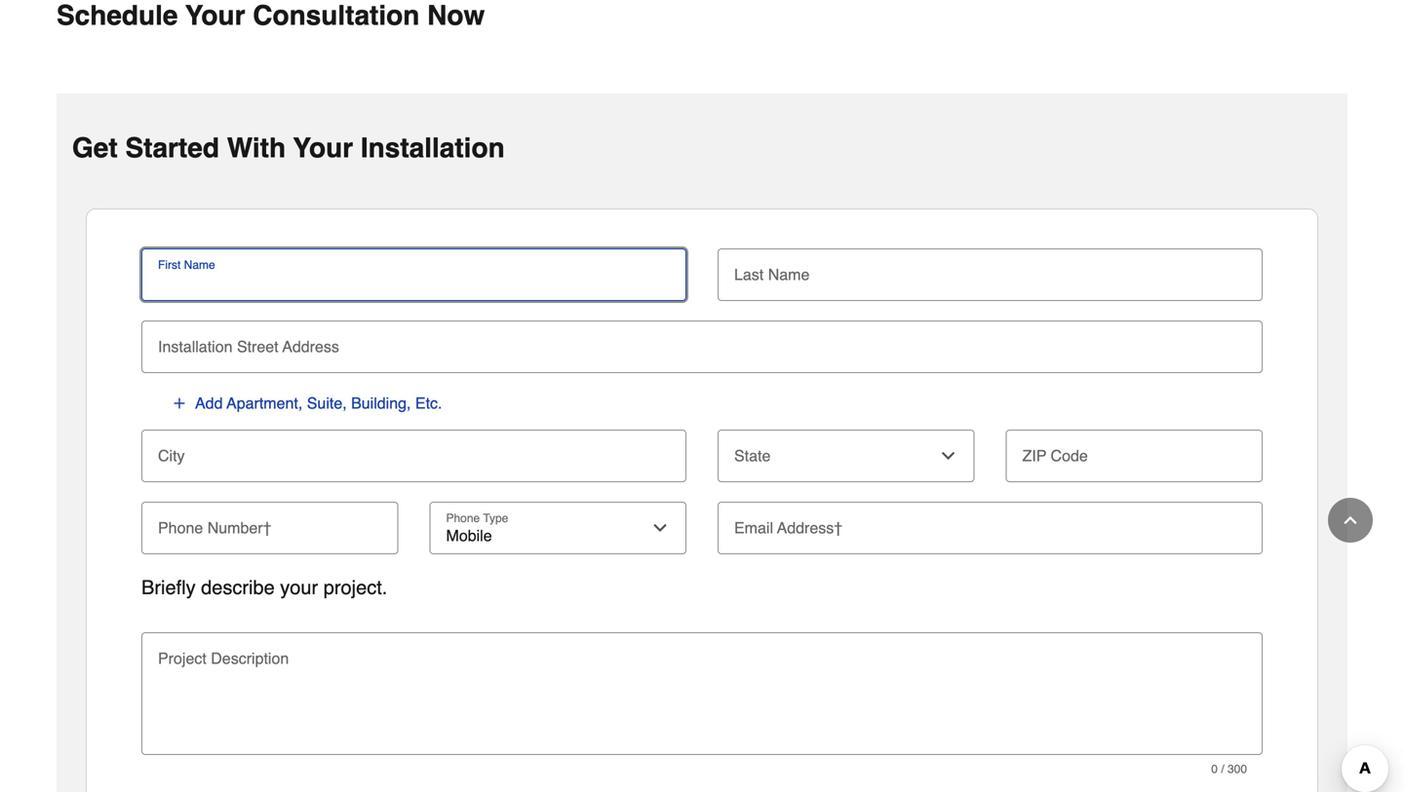 Task type: vqa. For each thing, say whether or not it's contained in the screenshot.
$ within $ 139 . 00
no



Task type: describe. For each thing, give the bounding box(es) containing it.
name for last name
[[768, 266, 810, 284]]

city
[[158, 447, 185, 465]]

briefly describe your project.
[[141, 577, 387, 599]]

1 vertical spatial installation
[[158, 338, 233, 356]]

building,
[[351, 395, 411, 413]]

get
[[72, 133, 118, 164]]

email
[[734, 519, 773, 537]]

consultation
[[253, 0, 420, 31]]

Installation Street Address text field
[[149, 321, 1255, 364]]

project.
[[324, 577, 387, 599]]

address
[[282, 338, 339, 356]]

Email Address† text field
[[726, 502, 1255, 545]]

ZIP Code text field
[[1014, 430, 1255, 473]]

/
[[1221, 763, 1225, 777]]

started
[[125, 133, 219, 164]]

project description
[[158, 650, 289, 668]]

add
[[195, 395, 223, 413]]

name for first name
[[184, 259, 215, 272]]

last
[[734, 266, 764, 284]]

add apartment, suite, building, etc. button
[[171, 393, 443, 415]]

0
[[1212, 763, 1218, 777]]

street
[[237, 338, 279, 356]]

code
[[1051, 447, 1088, 465]]

First Name text field
[[149, 272, 679, 292]]

Phone Number† text field
[[149, 502, 391, 545]]

plus image
[[172, 396, 187, 412]]

with
[[227, 133, 286, 164]]

suite,
[[307, 395, 347, 413]]

Project Description text field
[[149, 660, 1255, 746]]

briefly
[[141, 577, 196, 599]]

address†
[[777, 519, 843, 537]]

zip code
[[1023, 447, 1088, 465]]



Task type: locate. For each thing, give the bounding box(es) containing it.
Last Name text field
[[726, 249, 1255, 292]]

schedule
[[57, 0, 178, 31]]

scroll to top element
[[1328, 498, 1373, 543]]

zip
[[1023, 447, 1047, 465]]

apartment,
[[227, 395, 303, 413]]

1 horizontal spatial your
[[293, 133, 353, 164]]

name right the first
[[184, 259, 215, 272]]

City text field
[[149, 430, 679, 473]]

add apartment, suite, building, etc.
[[195, 395, 442, 413]]

1 horizontal spatial name
[[768, 266, 810, 284]]

1 vertical spatial your
[[293, 133, 353, 164]]

your
[[280, 577, 318, 599]]

name right last on the top right of page
[[768, 266, 810, 284]]

describe
[[201, 577, 275, 599]]

300
[[1228, 763, 1247, 777]]

name
[[184, 259, 215, 272], [768, 266, 810, 284]]

first
[[158, 259, 181, 272]]

now
[[427, 0, 485, 31]]

0 horizontal spatial installation
[[158, 338, 233, 356]]

schedule your consultation now
[[57, 0, 485, 31]]

0 / 300
[[1212, 763, 1247, 777]]

last name
[[734, 266, 810, 284]]

0 horizontal spatial your
[[185, 0, 245, 31]]

number†
[[207, 519, 272, 537]]

project
[[158, 650, 207, 668]]

get started with your installation
[[72, 133, 505, 164]]

0 vertical spatial your
[[185, 0, 245, 31]]

0 horizontal spatial name
[[184, 259, 215, 272]]

etc.
[[415, 395, 442, 413]]

first name
[[158, 259, 215, 272]]

email address†
[[734, 519, 843, 537]]

0 vertical spatial installation
[[361, 133, 505, 164]]

chevron up image
[[1341, 511, 1360, 531]]

phone number†
[[158, 519, 272, 537]]

installation street address
[[158, 338, 339, 356]]

installation
[[361, 133, 505, 164], [158, 338, 233, 356]]

description
[[211, 650, 289, 668]]

your
[[185, 0, 245, 31], [293, 133, 353, 164]]

phone
[[158, 519, 203, 537]]

1 horizontal spatial installation
[[361, 133, 505, 164]]



